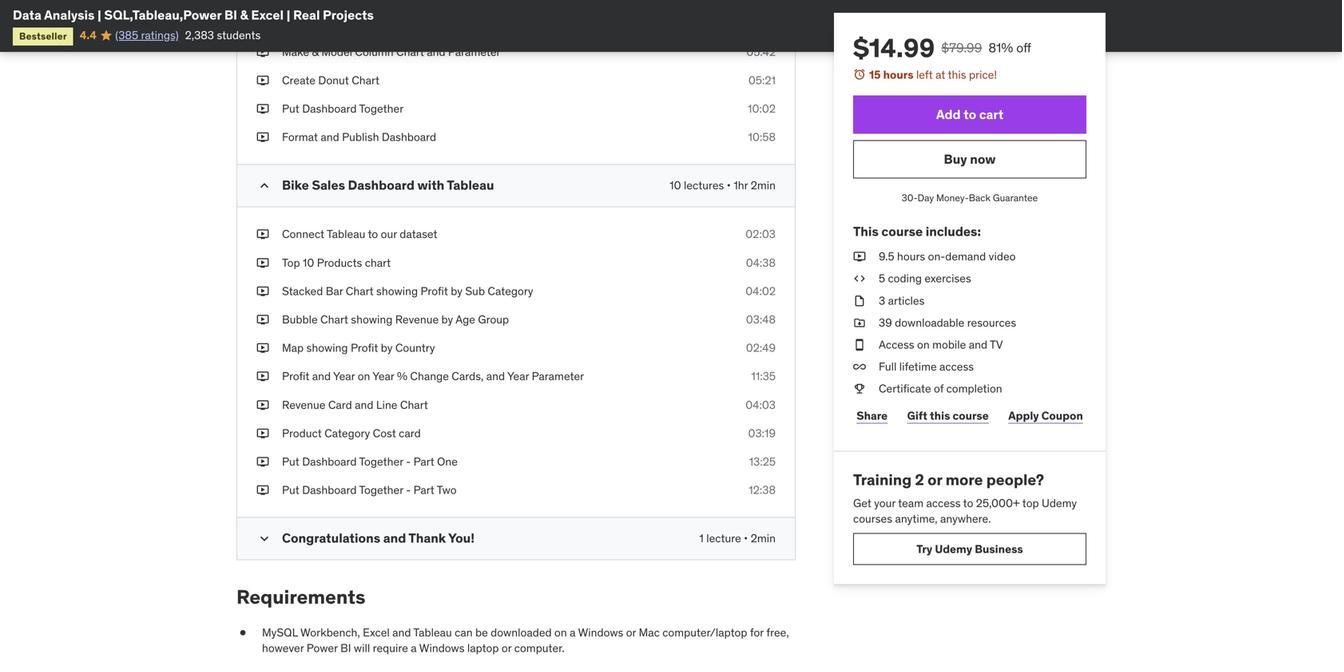 Task type: vqa. For each thing, say whether or not it's contained in the screenshot.
5
yes



Task type: describe. For each thing, give the bounding box(es) containing it.
gift this course
[[908, 409, 989, 423]]

xsmall image for profit and year on year % change cards, and year parameter
[[257, 369, 269, 385]]

39 downloadable resources
[[879, 316, 1017, 330]]

however
[[262, 641, 304, 656]]

connect
[[282, 227, 325, 242]]

13:25
[[750, 455, 776, 469]]

together for put dashboard together
[[359, 102, 404, 116]]

xsmall image for put dashboard together - part two
[[257, 483, 269, 498]]

and inside mysql workbench, excel and tableau can be downloaded on a windows or mac computer/laptop for free, however power bi will require a windows laptop or computer.
[[393, 626, 411, 640]]

includes:
[[926, 223, 982, 240]]

access on mobile and tv
[[879, 338, 1004, 352]]

map showing profit by country
[[282, 341, 435, 355]]

04:03
[[746, 398, 776, 412]]

tv
[[990, 338, 1004, 352]]

requirements
[[237, 586, 366, 610]]

3 articles
[[879, 294, 925, 308]]

laptop
[[468, 641, 499, 656]]

2
[[916, 471, 925, 490]]

put dashboard together - part two
[[282, 483, 457, 498]]

chart
[[365, 256, 391, 270]]

off
[[1017, 40, 1032, 56]]

03:19
[[749, 426, 776, 441]]

format
[[282, 130, 318, 144]]

05:21
[[749, 73, 776, 87]]

2 vertical spatial showing
[[307, 341, 348, 355]]

cards,
[[452, 369, 484, 384]]

1 vertical spatial windows
[[419, 641, 465, 656]]

10 for top 10 counties column chart
[[303, 16, 314, 31]]

for
[[750, 626, 764, 640]]

4.4
[[80, 28, 97, 42]]

back
[[969, 192, 991, 204]]

ratings)
[[141, 28, 179, 42]]

81%
[[989, 40, 1014, 56]]

create donut chart
[[282, 73, 380, 87]]

0 vertical spatial bi
[[225, 7, 237, 23]]

sql,tableau,power
[[104, 7, 222, 23]]

1 horizontal spatial windows
[[578, 626, 624, 640]]

0 horizontal spatial a
[[411, 641, 417, 656]]

dashboard right publish
[[382, 130, 437, 144]]

hours for 9.5
[[898, 249, 926, 264]]

downloaded
[[491, 626, 552, 640]]

1 vertical spatial on
[[358, 369, 370, 384]]

chart right bar
[[346, 284, 374, 298]]

dataset
[[400, 227, 438, 242]]

put for put dashboard together - part one
[[282, 455, 300, 469]]

profit and year on year % change cards, and year parameter
[[282, 369, 584, 384]]

column for counties
[[364, 16, 403, 31]]

0 horizontal spatial revenue
[[282, 398, 326, 412]]

at
[[936, 68, 946, 82]]

2 vertical spatial by
[[381, 341, 393, 355]]

1 vertical spatial to
[[368, 227, 378, 242]]

1 vertical spatial tableau
[[327, 227, 366, 242]]

1 horizontal spatial a
[[570, 626, 576, 640]]

11:35
[[752, 369, 776, 384]]

chart down top 10 counties column chart at the top left of the page
[[397, 45, 424, 59]]

video
[[989, 249, 1016, 264]]

15
[[870, 68, 881, 82]]

put for put dashboard together - part two
[[282, 483, 300, 498]]

• for congratulations and thank you!
[[744, 532, 748, 546]]

articles
[[889, 294, 925, 308]]

0 vertical spatial showing
[[376, 284, 418, 298]]

1 horizontal spatial category
[[488, 284, 534, 298]]

bike sales dashboard with tableau
[[282, 177, 494, 194]]

alarm image
[[854, 68, 866, 81]]

1 | from the left
[[97, 7, 101, 23]]

add to cart
[[937, 106, 1004, 123]]

lectures
[[684, 178, 725, 193]]

add
[[937, 106, 961, 123]]

- for one
[[406, 455, 411, 469]]

2,383 students
[[185, 28, 261, 42]]

team
[[899, 496, 924, 511]]

data
[[13, 7, 41, 23]]

guarantee
[[993, 192, 1038, 204]]

access inside training 2 or more people? get your team access to 25,000+ top udemy courses anytime, anywhere.
[[927, 496, 961, 511]]

training 2 or more people? get your team access to 25,000+ top udemy courses anytime, anywhere.
[[854, 471, 1078, 526]]

format and publish dashboard
[[282, 130, 437, 144]]

cart
[[980, 106, 1004, 123]]

5
[[879, 272, 886, 286]]

1 lecture • 2min
[[700, 532, 776, 546]]

0 vertical spatial profit
[[421, 284, 448, 298]]

04:38
[[746, 256, 776, 270]]

$14.99 $79.99 81% off
[[854, 32, 1032, 64]]

left
[[917, 68, 933, 82]]

congratulations and thank you!
[[282, 530, 475, 547]]

12:38
[[749, 483, 776, 498]]

udemy inside training 2 or more people? get your team access to 25,000+ top udemy courses anytime, anywhere.
[[1042, 496, 1078, 511]]

resources
[[968, 316, 1017, 330]]

30-
[[902, 192, 918, 204]]

1 year from the left
[[333, 369, 355, 384]]

1 2min from the top
[[751, 178, 776, 193]]

(385 ratings)
[[115, 28, 179, 42]]

$79.99
[[942, 40, 983, 56]]

0 horizontal spatial or
[[502, 641, 512, 656]]

put dashboard together - part one
[[282, 455, 458, 469]]

anywhere.
[[941, 512, 992, 526]]

of
[[934, 382, 944, 396]]

0 vertical spatial &
[[240, 7, 248, 23]]

1 horizontal spatial profit
[[351, 341, 378, 355]]

require
[[373, 641, 408, 656]]

0 vertical spatial this
[[948, 68, 967, 82]]

bubble
[[282, 313, 318, 327]]

10 for top 10 products chart
[[303, 256, 314, 270]]

mysql
[[262, 626, 298, 640]]

part for two
[[414, 483, 435, 498]]

try udemy business
[[917, 542, 1024, 557]]

stacked
[[282, 284, 323, 298]]

5 coding exercises
[[879, 272, 972, 286]]

2 year from the left
[[373, 369, 395, 384]]

map
[[282, 341, 304, 355]]

product
[[282, 426, 322, 441]]

with
[[418, 177, 445, 194]]

counties
[[317, 16, 362, 31]]

1 vertical spatial by
[[442, 313, 453, 327]]

bestseller
[[19, 30, 67, 42]]

dashboard up our
[[348, 177, 415, 194]]

column for model
[[355, 45, 394, 59]]

buy now
[[944, 151, 996, 167]]

together for put dashboard together - part two
[[359, 483, 404, 498]]

xsmall image for format and publish dashboard
[[257, 130, 269, 145]]

2 | from the left
[[287, 7, 291, 23]]

1 vertical spatial course
[[953, 409, 989, 423]]

downloadable
[[895, 316, 965, 330]]

xsmall image for create donut chart
[[257, 73, 269, 88]]

try udemy business link
[[854, 534, 1087, 566]]

0 horizontal spatial profit
[[282, 369, 310, 384]]

exercises
[[925, 272, 972, 286]]

put for put dashboard together
[[282, 102, 300, 116]]

1 vertical spatial category
[[325, 426, 370, 441]]

xsmall image for revenue card and line chart
[[257, 397, 269, 413]]

0 vertical spatial on
[[918, 338, 930, 352]]

put dashboard together
[[282, 102, 404, 116]]

gift this course link
[[904, 400, 993, 432]]

full lifetime access
[[879, 360, 974, 374]]

9.5 hours on-demand video
[[879, 249, 1016, 264]]

• for bike sales dashboard with tableau
[[727, 178, 731, 193]]

apply coupon button
[[1006, 400, 1087, 432]]



Task type: locate. For each thing, give the bounding box(es) containing it.
$14.99
[[854, 32, 935, 64]]

bi up students
[[225, 7, 237, 23]]

0 horizontal spatial parameter
[[448, 45, 501, 59]]

0 vertical spatial top
[[282, 16, 300, 31]]

tableau left the 'can'
[[414, 626, 452, 640]]

more
[[946, 471, 984, 490]]

0 vertical spatial put
[[282, 102, 300, 116]]

0 vertical spatial hours
[[884, 68, 914, 82]]

be
[[476, 626, 488, 640]]

1 vertical spatial access
[[927, 496, 961, 511]]

certificate
[[879, 382, 932, 396]]

dashboard down create donut chart
[[302, 102, 357, 116]]

year left %
[[373, 369, 395, 384]]

tableau right the with
[[447, 177, 494, 194]]

1 horizontal spatial excel
[[363, 626, 390, 640]]

model
[[322, 45, 353, 59]]

0 horizontal spatial windows
[[419, 641, 465, 656]]

1 vertical spatial this
[[930, 409, 951, 423]]

data analysis | sql,tableau,power bi & excel | real projects
[[13, 7, 374, 23]]

1 put from the top
[[282, 102, 300, 116]]

2 vertical spatial profit
[[282, 369, 310, 384]]

part left two
[[414, 483, 435, 498]]

1 - from the top
[[406, 455, 411, 469]]

1 vertical spatial •
[[744, 532, 748, 546]]

small image left bike on the top left
[[257, 178, 273, 194]]

together for put dashboard together - part one
[[359, 455, 404, 469]]

profit down bubble chart showing revenue by age group on the left top of the page
[[351, 341, 378, 355]]

column down top 10 counties column chart at the top left of the page
[[355, 45, 394, 59]]

top up stacked
[[282, 256, 300, 270]]

card
[[328, 398, 352, 412]]

access up anywhere.
[[927, 496, 961, 511]]

1 vertical spatial put
[[282, 455, 300, 469]]

access down mobile
[[940, 360, 974, 374]]

this
[[854, 223, 879, 240]]

top up make on the top
[[282, 16, 300, 31]]

day
[[918, 192, 934, 204]]

xsmall image for product category cost card
[[257, 426, 269, 442]]

0 vertical spatial small image
[[257, 178, 273, 194]]

on up computer.
[[555, 626, 567, 640]]

showing up bubble chart showing revenue by age group on the left top of the page
[[376, 284, 418, 298]]

windows down the 'can'
[[419, 641, 465, 656]]

1 together from the top
[[359, 102, 404, 116]]

xsmall image for make & model column chart and parameter
[[257, 44, 269, 60]]

udemy right top
[[1042, 496, 1078, 511]]

top for top 10 counties column chart
[[282, 16, 300, 31]]

0 vertical spatial •
[[727, 178, 731, 193]]

•
[[727, 178, 731, 193], [744, 532, 748, 546]]

part left one
[[414, 455, 435, 469]]

xsmall image for bubble chart showing revenue by age group
[[257, 312, 269, 328]]

gift
[[908, 409, 928, 423]]

1 vertical spatial 10
[[670, 178, 682, 193]]

0 vertical spatial part
[[414, 455, 435, 469]]

on
[[918, 338, 930, 352], [358, 369, 370, 384], [555, 626, 567, 640]]

0 vertical spatial tableau
[[447, 177, 494, 194]]

1 vertical spatial udemy
[[936, 542, 973, 557]]

a right require
[[411, 641, 417, 656]]

2min right lecture
[[751, 532, 776, 546]]

1 vertical spatial a
[[411, 641, 417, 656]]

2 small image from the top
[[257, 531, 273, 547]]

buy
[[944, 151, 968, 167]]

• left 1hr
[[727, 178, 731, 193]]

xsmall image
[[257, 16, 269, 31], [257, 101, 269, 117], [257, 255, 269, 271], [257, 284, 269, 299], [854, 293, 866, 309], [854, 315, 866, 331], [854, 337, 866, 353], [257, 341, 269, 356], [854, 381, 866, 397], [237, 625, 249, 641]]

bubble chart showing revenue by age group
[[282, 313, 509, 327]]

small image left congratulations
[[257, 531, 273, 547]]

1 vertical spatial &
[[312, 45, 319, 59]]

1 horizontal spatial udemy
[[1042, 496, 1078, 511]]

1 vertical spatial bi
[[341, 641, 351, 656]]

chart up make & model column chart and parameter
[[406, 16, 434, 31]]

2min right 1hr
[[751, 178, 776, 193]]

line
[[376, 398, 398, 412]]

to up anywhere.
[[964, 496, 974, 511]]

1 top from the top
[[282, 16, 300, 31]]

profit down "map"
[[282, 369, 310, 384]]

or down downloaded
[[502, 641, 512, 656]]

apply coupon
[[1009, 409, 1084, 423]]

country
[[396, 341, 435, 355]]

on up full lifetime access
[[918, 338, 930, 352]]

30-day money-back guarantee
[[902, 192, 1038, 204]]

to
[[964, 106, 977, 123], [368, 227, 378, 242], [964, 496, 974, 511]]

age
[[456, 313, 476, 327]]

0 horizontal spatial category
[[325, 426, 370, 441]]

| right analysis
[[97, 7, 101, 23]]

2 vertical spatial on
[[555, 626, 567, 640]]

chart down bar
[[321, 313, 348, 327]]

excel
[[251, 7, 284, 23], [363, 626, 390, 640]]

apply
[[1009, 409, 1040, 423]]

0 vertical spatial revenue
[[395, 313, 439, 327]]

or inside training 2 or more people? get your team access to 25,000+ top udemy courses anytime, anywhere.
[[928, 471, 943, 490]]

xsmall image for connect tableau to our dataset
[[257, 227, 269, 242]]

lifetime
[[900, 360, 937, 374]]

product category cost card
[[282, 426, 421, 441]]

computer/laptop
[[663, 626, 748, 640]]

this right at on the right of page
[[948, 68, 967, 82]]

0 horizontal spatial bi
[[225, 7, 237, 23]]

by left sub
[[451, 284, 463, 298]]

profit left sub
[[421, 284, 448, 298]]

1 horizontal spatial &
[[312, 45, 319, 59]]

0 vertical spatial course
[[882, 223, 923, 240]]

course up 9.5
[[882, 223, 923, 240]]

year right "cards,"
[[508, 369, 529, 384]]

to inside training 2 or more people? get your team access to 25,000+ top udemy courses anytime, anywhere.
[[964, 496, 974, 511]]

1 vertical spatial -
[[406, 483, 411, 498]]

completion
[[947, 382, 1003, 396]]

1 vertical spatial part
[[414, 483, 435, 498]]

0 vertical spatial or
[[928, 471, 943, 490]]

1 vertical spatial 2min
[[751, 532, 776, 546]]

showing right "map"
[[307, 341, 348, 355]]

tableau up products
[[327, 227, 366, 242]]

udemy right try
[[936, 542, 973, 557]]

1 vertical spatial hours
[[898, 249, 926, 264]]

together down cost
[[359, 455, 404, 469]]

windows left mac
[[578, 626, 624, 640]]

tableau for and
[[414, 626, 452, 640]]

on-
[[929, 249, 946, 264]]

9.5
[[879, 249, 895, 264]]

& up students
[[240, 7, 248, 23]]

top 10 products chart
[[282, 256, 391, 270]]

analysis
[[44, 7, 95, 23]]

2 vertical spatial 10
[[303, 256, 314, 270]]

dashboard for put dashboard together - part two
[[302, 483, 357, 498]]

- for two
[[406, 483, 411, 498]]

two
[[437, 483, 457, 498]]

| left "real"
[[287, 7, 291, 23]]

0 horizontal spatial excel
[[251, 7, 284, 23]]

this right "gift"
[[930, 409, 951, 423]]

10 down connect
[[303, 256, 314, 270]]

2 vertical spatial tableau
[[414, 626, 452, 640]]

can
[[455, 626, 473, 640]]

on down map showing profit by country at the bottom left of the page
[[358, 369, 370, 384]]

2 vertical spatial to
[[964, 496, 974, 511]]

2 horizontal spatial on
[[918, 338, 930, 352]]

0 vertical spatial access
[[940, 360, 974, 374]]

anytime,
[[896, 512, 938, 526]]

category down card on the left bottom
[[325, 426, 370, 441]]

1 vertical spatial profit
[[351, 341, 378, 355]]

1 horizontal spatial or
[[626, 626, 636, 640]]

0 vertical spatial 2min
[[751, 178, 776, 193]]

showing
[[376, 284, 418, 298], [351, 313, 393, 327], [307, 341, 348, 355]]

by left the age
[[442, 313, 453, 327]]

sales
[[312, 177, 345, 194]]

or left mac
[[626, 626, 636, 640]]

column up make & model column chart and parameter
[[364, 16, 403, 31]]

• right lecture
[[744, 532, 748, 546]]

one
[[437, 455, 458, 469]]

1 horizontal spatial |
[[287, 7, 291, 23]]

small image for congratulations
[[257, 531, 273, 547]]

excel up require
[[363, 626, 390, 640]]

by left country
[[381, 341, 393, 355]]

2 horizontal spatial year
[[508, 369, 529, 384]]

now
[[971, 151, 996, 167]]

revenue up country
[[395, 313, 439, 327]]

2 top from the top
[[282, 256, 300, 270]]

mac
[[639, 626, 660, 640]]

1 horizontal spatial •
[[744, 532, 748, 546]]

tableau
[[447, 177, 494, 194], [327, 227, 366, 242], [414, 626, 452, 640]]

%
[[397, 369, 408, 384]]

dashboard for put dashboard together
[[302, 102, 357, 116]]

2 horizontal spatial profit
[[421, 284, 448, 298]]

2 together from the top
[[359, 455, 404, 469]]

dashboard for put dashboard together - part one
[[302, 455, 357, 469]]

2 put from the top
[[282, 455, 300, 469]]

top
[[1023, 496, 1040, 511]]

course
[[882, 223, 923, 240], [953, 409, 989, 423]]

39
[[879, 316, 893, 330]]

0 vertical spatial 10
[[303, 16, 314, 31]]

chart right the donut
[[352, 73, 380, 87]]

0 horizontal spatial year
[[333, 369, 355, 384]]

2 part from the top
[[414, 483, 435, 498]]

excel up students
[[251, 7, 284, 23]]

- left two
[[406, 483, 411, 498]]

share button
[[854, 400, 892, 432]]

1 vertical spatial or
[[626, 626, 636, 640]]

0 vertical spatial excel
[[251, 7, 284, 23]]

a right downloaded
[[570, 626, 576, 640]]

- down card
[[406, 455, 411, 469]]

create
[[282, 73, 316, 87]]

revenue up the product
[[282, 398, 326, 412]]

3 put from the top
[[282, 483, 300, 498]]

connect tableau to our dataset
[[282, 227, 438, 242]]

1 horizontal spatial bi
[[341, 641, 351, 656]]

0 horizontal spatial on
[[358, 369, 370, 384]]

bi left will
[[341, 641, 351, 656]]

1 vertical spatial excel
[[363, 626, 390, 640]]

0 vertical spatial column
[[364, 16, 403, 31]]

& right make on the top
[[312, 45, 319, 59]]

0 vertical spatial parameter
[[448, 45, 501, 59]]

top 10 counties column chart
[[282, 16, 434, 31]]

top for top 10 products chart
[[282, 256, 300, 270]]

3 year from the left
[[508, 369, 529, 384]]

1 horizontal spatial parameter
[[532, 369, 584, 384]]

together up publish
[[359, 102, 404, 116]]

udemy
[[1042, 496, 1078, 511], [936, 542, 973, 557]]

0 horizontal spatial &
[[240, 7, 248, 23]]

year up card on the left bottom
[[333, 369, 355, 384]]

1 vertical spatial parameter
[[532, 369, 584, 384]]

1 horizontal spatial course
[[953, 409, 989, 423]]

free,
[[767, 626, 789, 640]]

you!
[[449, 530, 475, 547]]

buy now button
[[854, 140, 1087, 179]]

coding
[[888, 272, 922, 286]]

xsmall image for put dashboard together - part one
[[257, 454, 269, 470]]

xsmall image
[[257, 44, 269, 60], [257, 73, 269, 88], [257, 130, 269, 145], [257, 227, 269, 242], [854, 249, 866, 265], [854, 271, 866, 287], [257, 312, 269, 328], [854, 359, 866, 375], [257, 369, 269, 385], [257, 397, 269, 413], [257, 426, 269, 442], [257, 454, 269, 470], [257, 483, 269, 498]]

04:02
[[746, 284, 776, 298]]

0 vertical spatial together
[[359, 102, 404, 116]]

hours
[[884, 68, 914, 82], [898, 249, 926, 264]]

or right 2
[[928, 471, 943, 490]]

1
[[700, 532, 704, 546]]

to left our
[[368, 227, 378, 242]]

hours for 15
[[884, 68, 914, 82]]

0 vertical spatial udemy
[[1042, 496, 1078, 511]]

1 vertical spatial top
[[282, 256, 300, 270]]

2 - from the top
[[406, 483, 411, 498]]

3 together from the top
[[359, 483, 404, 498]]

0 horizontal spatial course
[[882, 223, 923, 240]]

0 horizontal spatial •
[[727, 178, 731, 193]]

1 vertical spatial revenue
[[282, 398, 326, 412]]

course down completion
[[953, 409, 989, 423]]

tableau for with
[[447, 177, 494, 194]]

bi inside mysql workbench, excel and tableau can be downloaded on a windows or mac computer/laptop for free, however power bi will require a windows laptop or computer.
[[341, 641, 351, 656]]

computer.
[[515, 641, 565, 656]]

small image for bike
[[257, 178, 273, 194]]

1 small image from the top
[[257, 178, 273, 194]]

to inside button
[[964, 106, 977, 123]]

15 hours left at this price!
[[870, 68, 998, 82]]

hours up coding
[[898, 249, 926, 264]]

03:48
[[746, 313, 776, 327]]

hours right 15
[[884, 68, 914, 82]]

your
[[875, 496, 896, 511]]

workbench,
[[301, 626, 360, 640]]

category up group
[[488, 284, 534, 298]]

1 part from the top
[[414, 455, 435, 469]]

0 vertical spatial a
[[570, 626, 576, 640]]

1 vertical spatial showing
[[351, 313, 393, 327]]

on inside mysql workbench, excel and tableau can be downloaded on a windows or mac computer/laptop for free, however power bi will require a windows laptop or computer.
[[555, 626, 567, 640]]

together down put dashboard together - part one
[[359, 483, 404, 498]]

0 vertical spatial -
[[406, 455, 411, 469]]

top
[[282, 16, 300, 31], [282, 256, 300, 270]]

2 2min from the top
[[751, 532, 776, 546]]

10 left counties
[[303, 16, 314, 31]]

dashboard down product category cost card
[[302, 455, 357, 469]]

by
[[451, 284, 463, 298], [442, 313, 453, 327], [381, 341, 393, 355]]

0 horizontal spatial udemy
[[936, 542, 973, 557]]

10 left the lectures
[[670, 178, 682, 193]]

small image
[[257, 178, 273, 194], [257, 531, 273, 547]]

0 horizontal spatial |
[[97, 7, 101, 23]]

bike
[[282, 177, 309, 194]]

2 horizontal spatial or
[[928, 471, 943, 490]]

1 horizontal spatial year
[[373, 369, 395, 384]]

2 vertical spatial together
[[359, 483, 404, 498]]

part for one
[[414, 455, 435, 469]]

dashboard up congratulations
[[302, 483, 357, 498]]

0 vertical spatial by
[[451, 284, 463, 298]]

tableau inside mysql workbench, excel and tableau can be downloaded on a windows or mac computer/laptop for free, however power bi will require a windows laptop or computer.
[[414, 626, 452, 640]]

1 horizontal spatial revenue
[[395, 313, 439, 327]]

2 vertical spatial or
[[502, 641, 512, 656]]

2 vertical spatial put
[[282, 483, 300, 498]]

make & model column chart and parameter
[[282, 45, 501, 59]]

0 vertical spatial windows
[[578, 626, 624, 640]]

lecture
[[707, 532, 742, 546]]

showing up map showing profit by country at the bottom left of the page
[[351, 313, 393, 327]]

dashboard
[[302, 102, 357, 116], [382, 130, 437, 144], [348, 177, 415, 194], [302, 455, 357, 469], [302, 483, 357, 498]]

excel inside mysql workbench, excel and tableau can be downloaded on a windows or mac computer/laptop for free, however power bi will require a windows laptop or computer.
[[363, 626, 390, 640]]

projects
[[323, 7, 374, 23]]

chart right line
[[400, 398, 428, 412]]

10:02
[[748, 102, 776, 116]]

0 vertical spatial to
[[964, 106, 977, 123]]

this course includes:
[[854, 223, 982, 240]]

access
[[940, 360, 974, 374], [927, 496, 961, 511]]

to left cart
[[964, 106, 977, 123]]

students
[[217, 28, 261, 42]]



